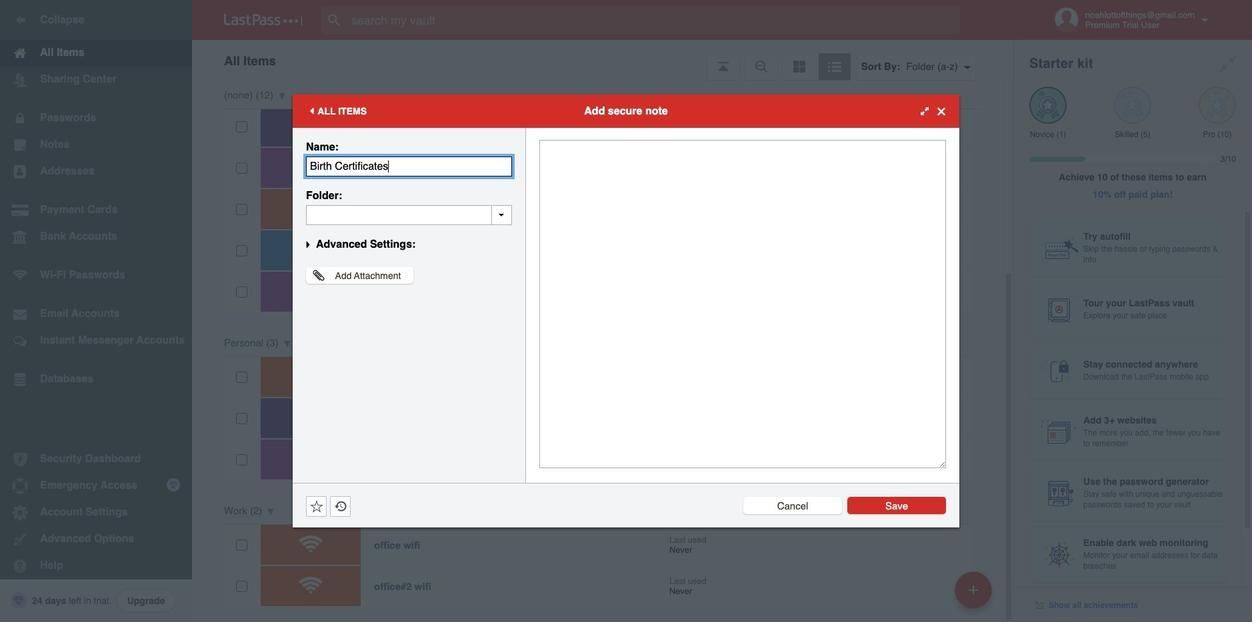 Task type: locate. For each thing, give the bounding box(es) containing it.
None text field
[[306, 205, 512, 225]]

dialog
[[293, 95, 960, 528]]

new item navigation
[[950, 568, 1000, 623]]

None text field
[[539, 140, 946, 469], [306, 157, 512, 177], [539, 140, 946, 469], [306, 157, 512, 177]]



Task type: vqa. For each thing, say whether or not it's contained in the screenshot.
new item element
no



Task type: describe. For each thing, give the bounding box(es) containing it.
main navigation navigation
[[0, 0, 192, 623]]

Search search field
[[321, 5, 986, 35]]

search my vault text field
[[321, 5, 986, 35]]

lastpass image
[[224, 14, 303, 26]]

new item image
[[969, 586, 978, 595]]

vault options navigation
[[192, 40, 1014, 80]]



